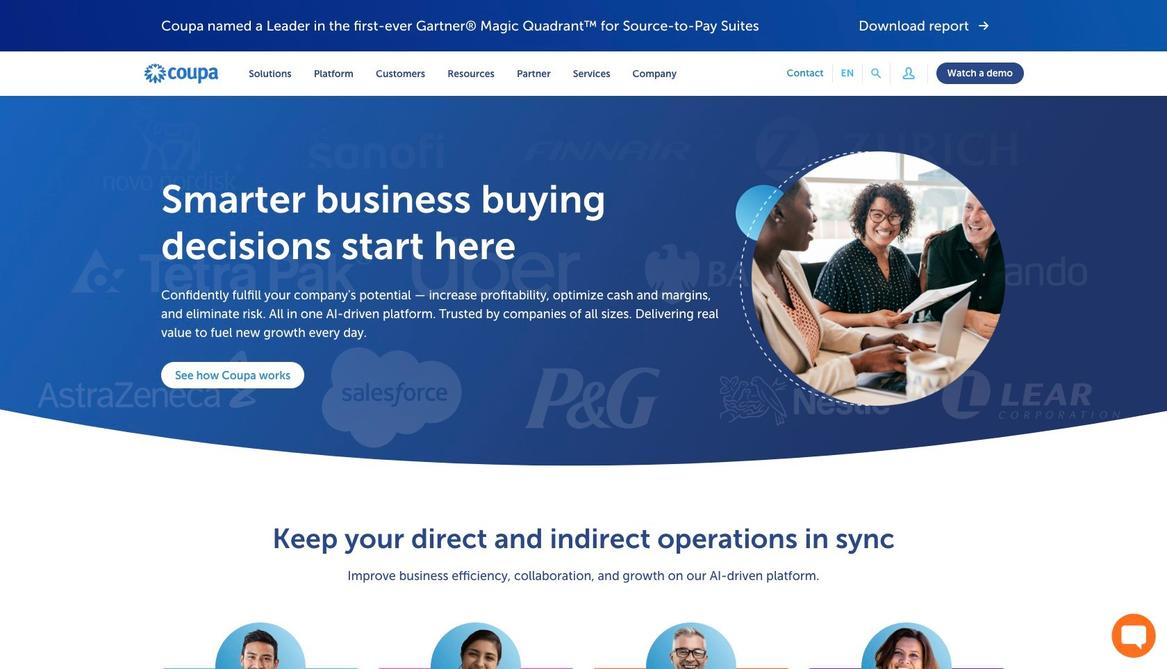 Task type: locate. For each thing, give the bounding box(es) containing it.
headshot staff member image
[[215, 623, 306, 669]]

1 horizontal spatial headshot of staff member image
[[646, 623, 737, 669]]

2 horizontal spatial headshot of staff member image
[[862, 623, 952, 669]]

staff members talking image
[[736, 151, 1006, 406]]

headshot of staff member image
[[431, 623, 521, 669], [646, 623, 737, 669], [862, 623, 952, 669]]

0 horizontal spatial headshot of staff member image
[[431, 623, 521, 669]]

mag glass image
[[872, 69, 882, 79]]



Task type: vqa. For each thing, say whether or not it's contained in the screenshot.
Youtube IMAGE
no



Task type: describe. For each thing, give the bounding box(es) containing it.
3 headshot of staff member image from the left
[[862, 623, 952, 669]]

1 headshot of staff member image from the left
[[431, 623, 521, 669]]

platform_user_centric image
[[899, 63, 919, 83]]

home image
[[143, 63, 220, 85]]

2 headshot of staff member image from the left
[[646, 623, 737, 669]]



